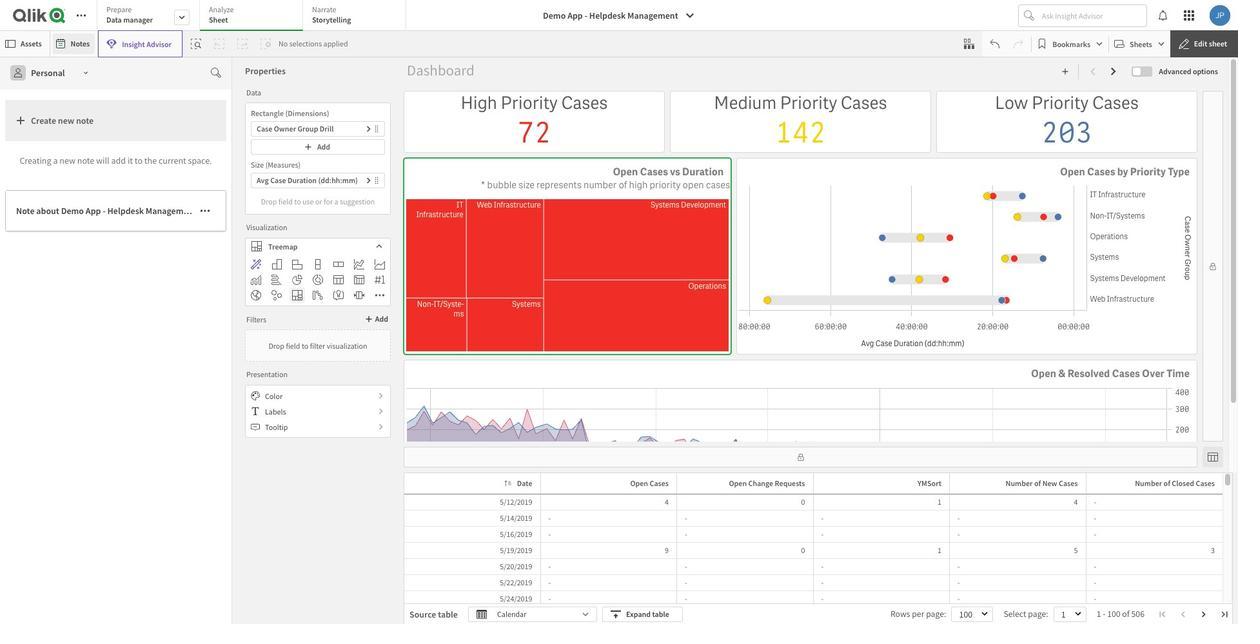 Task type: vqa. For each thing, say whether or not it's contained in the screenshot.
'resource,'
no



Task type: locate. For each thing, give the bounding box(es) containing it.
number inside button
[[1006, 479, 1033, 488]]

tooltip button
[[246, 419, 390, 435]]

0 vertical spatial helpdesk
[[589, 10, 626, 21]]

manager
[[123, 15, 153, 25]]

horizontal grouped bar chart image
[[292, 259, 302, 270]]

priority right high
[[501, 92, 558, 114]]

new inside button
[[58, 115, 74, 126]]

(november
[[198, 205, 242, 217]]

data down properties
[[246, 87, 261, 97]]

note left will
[[77, 155, 94, 166]]

1 horizontal spatial table
[[652, 609, 669, 619]]

data
[[106, 15, 122, 25], [246, 87, 261, 97]]

insight advisor
[[122, 39, 172, 49]]

table right source
[[438, 609, 458, 620]]

72
[[517, 114, 551, 152]]

1 horizontal spatial app
[[568, 10, 583, 21]]

0 vertical spatial demo
[[543, 10, 566, 21]]

add button down case owner group drill button
[[251, 139, 385, 155]]

tooltip
[[265, 422, 288, 432]]

0 vertical spatial case
[[257, 124, 272, 133]]

2 number from the left
[[1135, 479, 1162, 488]]

new
[[1043, 479, 1057, 488]]

a right creating
[[53, 155, 58, 166]]

0 vertical spatial drop
[[261, 196, 277, 206]]

note
[[16, 205, 35, 217]]

waterfall chart image
[[313, 290, 323, 301]]

1 number from the left
[[1006, 479, 1033, 488]]

bookmarks
[[1053, 39, 1091, 49]]

1 horizontal spatial duration
[[682, 165, 724, 179]]

open cases vs duration * bubble size represents number of high priority open cases
[[481, 165, 730, 192]]

1 vertical spatial drop
[[269, 341, 284, 350]]

by
[[1117, 165, 1128, 179]]

-
[[585, 10, 588, 21], [103, 205, 106, 217], [1094, 497, 1096, 507], [548, 513, 551, 523], [685, 513, 687, 523], [821, 513, 824, 523], [958, 513, 960, 523], [1094, 513, 1096, 523], [548, 529, 551, 539], [685, 529, 687, 539], [821, 529, 824, 539], [958, 529, 960, 539], [1094, 529, 1096, 539], [548, 562, 551, 571], [685, 562, 687, 571], [821, 562, 824, 571], [958, 562, 960, 571], [1094, 562, 1096, 571], [548, 578, 551, 587], [685, 578, 687, 587], [821, 578, 824, 587], [958, 578, 960, 587], [1094, 578, 1096, 587], [548, 594, 551, 604], [685, 594, 687, 604], [821, 594, 824, 604], [958, 594, 960, 604], [1094, 594, 1096, 604], [1103, 609, 1106, 619]]

priority inside low priority cases 203
[[1032, 92, 1089, 114]]

0 vertical spatial app
[[568, 10, 583, 21]]

priority inside high priority cases 72
[[501, 92, 558, 114]]

table for source table
[[438, 609, 458, 620]]

add button down more image
[[362, 311, 391, 327]]

helpdesk inside "button"
[[107, 205, 144, 217]]

new right create
[[58, 115, 74, 126]]

select page :
[[1004, 609, 1048, 619]]

: right select
[[1046, 609, 1048, 619]]

1 horizontal spatial to
[[294, 196, 301, 206]]

number of new cases button
[[989, 476, 1083, 491]]

number left new
[[1006, 479, 1033, 488]]

case right avg
[[270, 175, 286, 185]]

1 vertical spatial demo
[[61, 205, 84, 217]]

open
[[683, 179, 704, 192]]

1 for 4
[[938, 497, 942, 507]]

1 horizontal spatial management
[[628, 10, 678, 21]]

number inside number of closed cases "button"
[[1135, 479, 1162, 488]]

to left filter in the bottom of the page
[[302, 341, 308, 350]]

smart search image
[[191, 39, 201, 49]]

priority inside medium priority cases 142
[[780, 92, 837, 114]]

of left high
[[619, 179, 627, 192]]

case down rectangle
[[257, 124, 272, 133]]

to right it
[[135, 155, 143, 166]]

add
[[317, 142, 330, 152], [375, 314, 388, 324]]

calendar
[[497, 609, 526, 619]]

line chart image
[[354, 259, 364, 270]]

open change requests button
[[712, 476, 810, 491]]

number for number of new cases
[[1006, 479, 1033, 488]]

the
[[144, 155, 157, 166]]

of inside open cases vs duration * bubble size represents number of high priority open cases
[[619, 179, 627, 192]]

bookmarks button
[[1035, 34, 1106, 54]]

2 0 from the top
[[801, 546, 805, 555]]

to for drop field to filter visualization
[[302, 341, 308, 350]]

&
[[1058, 367, 1066, 381]]

table inside button
[[652, 609, 669, 619]]

analyze sheet
[[209, 5, 234, 25]]

color button
[[246, 388, 390, 404]]

0 horizontal spatial click to unlock sheet layout image
[[797, 453, 805, 461]]

pie chart image
[[292, 275, 302, 285]]

2023)
[[257, 205, 278, 217]]

case owner group drill
[[257, 124, 334, 133]]

0 horizontal spatial 4
[[665, 497, 669, 507]]

open cases
[[630, 479, 669, 488]]

number left closed
[[1135, 479, 1162, 488]]

cases
[[561, 92, 608, 114], [841, 92, 887, 114], [1092, 92, 1139, 114], [640, 165, 668, 179], [1087, 165, 1115, 179], [1112, 367, 1140, 381], [650, 479, 669, 488], [1059, 479, 1078, 488], [1196, 479, 1215, 488]]

1 0 from the top
[[801, 497, 805, 507]]

selections tool image
[[964, 39, 975, 49]]

16,
[[243, 205, 255, 217]]

resolved
[[1068, 367, 1110, 381]]

1 horizontal spatial data
[[246, 87, 261, 97]]

0 horizontal spatial table
[[438, 609, 458, 620]]

1 for 5
[[938, 546, 942, 555]]

use
[[302, 196, 314, 206]]

0 horizontal spatial app
[[86, 205, 101, 217]]

table right expand
[[652, 609, 669, 619]]

treemap button
[[246, 239, 390, 254]]

0 horizontal spatial demo
[[61, 205, 84, 217]]

priority for 203
[[1032, 92, 1089, 114]]

0 horizontal spatial management
[[146, 205, 196, 217]]

0 vertical spatial 0
[[801, 497, 805, 507]]

field left filter in the bottom of the page
[[286, 341, 300, 350]]

duration right 'vs'
[[682, 165, 724, 179]]

open cases button
[[614, 476, 674, 491]]

1 vertical spatial note
[[77, 155, 94, 166]]

1 vertical spatial 0
[[801, 546, 805, 555]]

0 for 9
[[801, 546, 805, 555]]

1 : from the left
[[944, 609, 946, 619]]

1 horizontal spatial number
[[1135, 479, 1162, 488]]

duration up use
[[288, 175, 317, 185]]

1 vertical spatial 1
[[938, 546, 942, 555]]

1 horizontal spatial add
[[375, 314, 388, 324]]

4 down the open cases
[[665, 497, 669, 507]]

506
[[1131, 609, 1145, 619]]

5/12/2019
[[500, 497, 532, 507]]

1 vertical spatial a
[[334, 196, 338, 206]]

0 vertical spatial to
[[135, 155, 143, 166]]

1 horizontal spatial 4
[[1074, 497, 1078, 507]]

table for expand table
[[652, 609, 669, 619]]

of left new
[[1034, 479, 1041, 488]]

100
[[1107, 609, 1121, 619]]

0 vertical spatial add
[[317, 142, 330, 152]]

visualization
[[327, 341, 367, 350]]

application containing 72
[[0, 0, 1238, 624]]

james peterson image
[[1210, 5, 1230, 26]]

search notes image
[[211, 68, 221, 78]]

drill
[[320, 124, 334, 133]]

1 vertical spatial management
[[146, 205, 196, 217]]

open inside open cases vs duration * bubble size represents number of high priority open cases
[[613, 165, 638, 179]]

vs
[[670, 165, 680, 179]]

2 horizontal spatial to
[[302, 341, 308, 350]]

0 horizontal spatial number
[[1006, 479, 1033, 488]]

sheet
[[1209, 39, 1227, 48]]

cases inside open cases vs duration * bubble size represents number of high priority open cases
[[640, 165, 668, 179]]

1 horizontal spatial :
[[1046, 609, 1048, 619]]

visualization
[[246, 222, 287, 232]]

0 vertical spatial field
[[278, 196, 293, 206]]

1
[[938, 497, 942, 507], [938, 546, 942, 555], [1097, 609, 1101, 619]]

management
[[628, 10, 678, 21], [146, 205, 196, 217]]

rows
[[891, 609, 910, 619]]

add down more image
[[375, 314, 388, 324]]

2 page from the left
[[1028, 609, 1046, 619]]

table
[[438, 609, 458, 620], [652, 609, 669, 619]]

click to unlock sheet layout image
[[1209, 262, 1217, 270], [797, 453, 805, 461]]

demo inside note about demo app - helpdesk management (november 16, 2023) "button"
[[61, 205, 84, 217]]

selections
[[289, 39, 322, 48]]

1 horizontal spatial click to unlock sheet layout image
[[1209, 262, 1217, 270]]

drop up presentation
[[269, 341, 284, 350]]

page
[[926, 609, 944, 619], [1028, 609, 1046, 619]]

4 down number of new cases
[[1074, 497, 1078, 507]]

note right create
[[76, 115, 94, 126]]

application
[[0, 0, 1238, 624]]

table image
[[333, 275, 344, 285]]

1 horizontal spatial demo
[[543, 10, 566, 21]]

size
[[251, 160, 264, 170]]

0 horizontal spatial :
[[944, 609, 946, 619]]

demo inside demo app - helpdesk management button
[[543, 10, 566, 21]]

1 vertical spatial case
[[270, 175, 286, 185]]

requests
[[775, 479, 805, 488]]

advisor
[[147, 39, 172, 49]]

new right creating
[[59, 155, 75, 166]]

0 vertical spatial click to unlock sheet layout image
[[1209, 262, 1217, 270]]

page right select
[[1028, 609, 1046, 619]]

0 vertical spatial note
[[76, 115, 94, 126]]

priority down create new sheet icon at top
[[1032, 92, 1089, 114]]

priority
[[650, 179, 681, 192]]

of left closed
[[1164, 479, 1170, 488]]

tab list
[[97, 0, 411, 32]]

app inside demo app - helpdesk management button
[[568, 10, 583, 21]]

autochart image
[[251, 259, 261, 270]]

drop
[[261, 196, 277, 206], [269, 341, 284, 350]]

suggestion
[[340, 196, 375, 206]]

to left use
[[294, 196, 301, 206]]

app
[[568, 10, 583, 21], [86, 205, 101, 217]]

high
[[629, 179, 648, 192]]

expand
[[626, 609, 651, 619]]

1 vertical spatial app
[[86, 205, 101, 217]]

add down drill
[[317, 142, 330, 152]]

case inside avg case duration (dd:hh:mm) button
[[270, 175, 286, 185]]

1 vertical spatial helpdesk
[[107, 205, 144, 217]]

rectangle
[[251, 108, 284, 118]]

1 horizontal spatial page
[[1028, 609, 1046, 619]]

field right 2023)
[[278, 196, 293, 206]]

: right per
[[944, 609, 946, 619]]

tab list containing prepare
[[97, 0, 411, 32]]

personal
[[31, 67, 65, 79]]

field for use
[[278, 196, 293, 206]]

to for drop field to use or for a suggestion
[[294, 196, 301, 206]]

0 horizontal spatial helpdesk
[[107, 205, 144, 217]]

ymsort
[[918, 479, 942, 488]]

open
[[613, 165, 638, 179], [1060, 165, 1085, 179], [1031, 367, 1056, 381], [630, 479, 648, 488], [729, 479, 747, 488]]

0 vertical spatial data
[[106, 15, 122, 25]]

0 vertical spatial new
[[58, 115, 74, 126]]

duration inside open cases vs duration * bubble size represents number of high priority open cases
[[682, 165, 724, 179]]

storytelling
[[312, 15, 351, 25]]

0
[[801, 497, 805, 507], [801, 546, 805, 555]]

1 horizontal spatial a
[[334, 196, 338, 206]]

page right per
[[926, 609, 944, 619]]

0 horizontal spatial duration
[[288, 175, 317, 185]]

1 vertical spatial to
[[294, 196, 301, 206]]

drop down avg
[[261, 196, 277, 206]]

0 vertical spatial management
[[628, 10, 678, 21]]

2 vertical spatial to
[[302, 341, 308, 350]]

size (measures)
[[251, 160, 301, 170]]

kpi image
[[375, 275, 385, 285]]

0 horizontal spatial to
[[135, 155, 143, 166]]

4
[[665, 497, 669, 507], [1074, 497, 1078, 507]]

a right for
[[334, 196, 338, 206]]

1 vertical spatial field
[[286, 341, 300, 350]]

per
[[912, 609, 924, 619]]

personal button
[[5, 63, 96, 83]]

1 horizontal spatial helpdesk
[[589, 10, 626, 21]]

0 vertical spatial 1
[[938, 497, 942, 507]]

2 vertical spatial 1
[[1097, 609, 1101, 619]]

0 horizontal spatial data
[[106, 15, 122, 25]]

Ask Insight Advisor text field
[[1040, 5, 1147, 26]]

note about demo app - helpdesk management (november 16, 2023) button
[[5, 190, 278, 232]]

priority right medium
[[780, 92, 837, 114]]

0 horizontal spatial page
[[926, 609, 944, 619]]

data down 'prepare'
[[106, 15, 122, 25]]

undo image
[[990, 39, 1000, 49]]

go to the next page image
[[1200, 611, 1208, 618]]

0 horizontal spatial a
[[53, 155, 58, 166]]



Task type: describe. For each thing, give the bounding box(es) containing it.
case inside case owner group drill button
[[257, 124, 272, 133]]

5/14/2019
[[500, 513, 532, 523]]

cases inside high priority cases 72
[[561, 92, 608, 114]]

demo app - helpdesk management button
[[535, 5, 703, 26]]

cases inside low priority cases 203
[[1092, 92, 1139, 114]]

owner
[[274, 124, 296, 133]]

0 vertical spatial add button
[[251, 139, 385, 155]]

0 for 4
[[801, 497, 805, 507]]

1 vertical spatial click to unlock sheet layout image
[[797, 453, 805, 461]]

5/16/2019
[[500, 529, 532, 539]]

- inside button
[[585, 10, 588, 21]]

open for duration
[[613, 165, 638, 179]]

number of closed cases button
[[1118, 476, 1220, 491]]

note about demo app - helpdesk management (november 16, 2023)
[[16, 205, 278, 217]]

helpdesk inside button
[[589, 10, 626, 21]]

closed
[[1172, 479, 1194, 488]]

142
[[775, 114, 826, 152]]

prepare
[[106, 5, 132, 14]]

rows per page :
[[891, 609, 946, 619]]

vertical stacked bar chart image
[[313, 259, 323, 270]]

5/20/2019
[[500, 562, 532, 571]]

drop for drop field to filter visualization
[[269, 341, 284, 350]]

for
[[324, 196, 333, 206]]

insight
[[122, 39, 145, 49]]

or
[[315, 196, 322, 206]]

0 vertical spatial a
[[53, 155, 58, 166]]

2 4 from the left
[[1074, 497, 1078, 507]]

note inside button
[[76, 115, 94, 126]]

create new note
[[31, 115, 94, 126]]

current
[[159, 155, 186, 166]]

insight advisor button
[[98, 30, 183, 57]]

go to the first page image
[[1159, 611, 1167, 618]]

represents
[[537, 179, 582, 192]]

203
[[1041, 114, 1093, 152]]

demo app - helpdesk management
[[543, 10, 678, 21]]

priority for 142
[[780, 92, 837, 114]]

5/22/2019
[[500, 578, 532, 587]]

open for cases
[[1031, 367, 1056, 381]]

add
[[111, 155, 126, 166]]

dashboard button
[[404, 60, 478, 81]]

group
[[298, 124, 318, 133]]

assets button
[[3, 34, 47, 54]]

applied
[[323, 39, 348, 48]]

priority for 72
[[501, 92, 558, 114]]

drop for drop field to use or for a suggestion
[[261, 196, 277, 206]]

expand table
[[626, 609, 669, 619]]

box plot image
[[354, 290, 364, 301]]

cases inside medium priority cases 142
[[841, 92, 887, 114]]

vertical combo chart image
[[251, 275, 261, 285]]

treemap image
[[292, 290, 302, 301]]

filters
[[246, 314, 266, 324]]

nl insights image
[[333, 290, 344, 301]]

source table
[[410, 609, 458, 620]]

9
[[665, 546, 669, 555]]

create
[[31, 115, 56, 126]]

priority right by
[[1130, 165, 1166, 179]]

edit sheet button
[[1170, 30, 1238, 57]]

dashboard
[[407, 61, 475, 79]]

time
[[1167, 367, 1190, 381]]

over
[[1142, 367, 1165, 381]]

rectangle (dimensions)
[[251, 108, 329, 118]]

donut chart image
[[313, 275, 323, 285]]

about
[[36, 205, 59, 217]]

notes button
[[53, 34, 95, 54]]

data inside prepare data manager
[[106, 15, 122, 25]]

1 vertical spatial add button
[[362, 311, 391, 327]]

medium priority cases 142
[[714, 92, 887, 152]]

tab list inside application
[[97, 0, 411, 32]]

1 vertical spatial data
[[246, 87, 261, 97]]

bubble
[[487, 179, 517, 192]]

- inside "button"
[[103, 205, 106, 217]]

horizontal combo chart image
[[271, 275, 282, 285]]

labels button
[[246, 404, 390, 419]]

area line chart image
[[375, 259, 385, 270]]

vertical grouped bar chart image
[[271, 259, 282, 270]]

assets
[[21, 39, 42, 48]]

2 : from the left
[[1046, 609, 1048, 619]]

1 vertical spatial new
[[59, 155, 75, 166]]

create new sheet image
[[1062, 68, 1069, 75]]

medium
[[714, 92, 777, 114]]

narrate
[[312, 5, 336, 14]]

avg case duration (dd:hh:mm) button
[[251, 173, 385, 188]]

app inside note about demo app - helpdesk management (november 16, 2023) "button"
[[86, 205, 101, 217]]

of inside button
[[1034, 479, 1041, 488]]

duration inside button
[[288, 175, 317, 185]]

scatter plot image
[[271, 290, 282, 301]]

management inside "button"
[[146, 205, 196, 217]]

cases inside "button"
[[1196, 479, 1215, 488]]

5/24/2019
[[500, 594, 532, 604]]

drop field to use or for a suggestion
[[261, 196, 375, 206]]

management inside button
[[628, 10, 678, 21]]

cases
[[706, 179, 730, 192]]

options
[[1193, 66, 1218, 76]]

drop field to filter visualization
[[269, 341, 367, 350]]

1 page from the left
[[926, 609, 944, 619]]

of right 100
[[1122, 609, 1130, 619]]

will
[[96, 155, 109, 166]]

next sheet: performance image
[[1109, 66, 1119, 77]]

hide source table viewer image
[[1208, 452, 1218, 462]]

ymsort button
[[901, 476, 947, 491]]

size
[[519, 179, 535, 192]]

go to the last page image
[[1221, 611, 1229, 618]]

0 horizontal spatial add
[[317, 142, 330, 152]]

no
[[279, 39, 288, 48]]

more image
[[375, 290, 385, 301]]

1 - 100 of 506
[[1097, 609, 1145, 619]]

number of new cases
[[1006, 479, 1078, 488]]

high priority cases 72
[[461, 92, 608, 152]]

labels
[[265, 407, 286, 416]]

number of closed cases
[[1135, 479, 1215, 488]]

of inside "button"
[[1164, 479, 1170, 488]]

edit sheet
[[1194, 39, 1227, 48]]

horizontal stacked bar chart image
[[333, 259, 344, 270]]

narrate storytelling
[[312, 5, 351, 25]]

1 vertical spatial add
[[375, 314, 388, 324]]

open for priority
[[1060, 165, 1085, 179]]

number
[[584, 179, 617, 192]]

creating a new note will add it to the current space.
[[20, 155, 212, 166]]

creating
[[20, 155, 51, 166]]

no selections applied
[[279, 39, 348, 48]]

5
[[1074, 546, 1078, 555]]

avg case duration (dd:hh:mm)
[[257, 175, 358, 185]]

field for filter
[[286, 341, 300, 350]]

showing 101 rows and 6 columns. use arrow keys to navigate in table cells and tab to move to pagination controls. for the full range of keyboard navigation, see the documentation. element
[[404, 473, 1223, 624]]

case owner group drill button
[[251, 121, 385, 137]]

1 4 from the left
[[665, 497, 669, 507]]

pivot table image
[[354, 275, 364, 285]]

go to the previous page image
[[1180, 611, 1187, 618]]

properties
[[245, 65, 286, 77]]

advanced options
[[1159, 66, 1218, 76]]

number for number of closed cases
[[1135, 479, 1162, 488]]

map image
[[251, 290, 261, 301]]

source
[[410, 609, 436, 620]]

open change requests
[[729, 479, 805, 488]]



